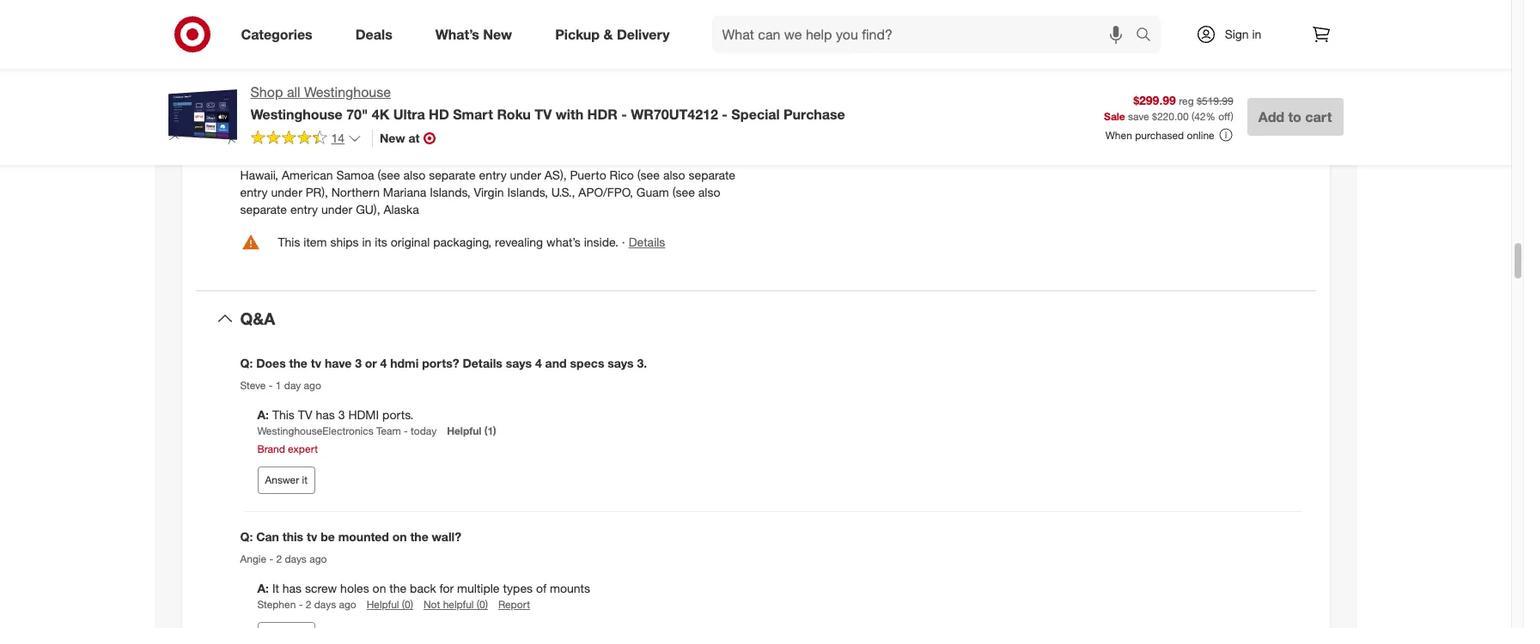 Task type: vqa. For each thing, say whether or not it's contained in the screenshot.
the leftmost Details
yes



Task type: describe. For each thing, give the bounding box(es) containing it.
dimensions:
[[324, 99, 389, 113]]

0 horizontal spatial on
[[373, 581, 386, 596]]

ultra
[[393, 106, 425, 123]]

its
[[375, 234, 387, 249]]

1 vertical spatial 3
[[338, 407, 345, 422]]

q: can this tv be mounted on the wall? angie - 2 days ago
[[240, 530, 461, 565]]

1 horizontal spatial (see
[[637, 167, 660, 182]]

pickup & delivery link
[[541, 15, 691, 53]]

$299.99
[[1134, 92, 1176, 107]]

see
[[785, 61, 806, 75]]

0 vertical spatial returned
[[878, 9, 923, 24]]

0 horizontal spatial in
[[362, 234, 372, 249]]

(
[[1192, 110, 1195, 123]]

2 x from the left
[[608, 99, 615, 113]]

packaging,
[[433, 234, 492, 249]]

stephen - 2 days ago
[[257, 598, 356, 611]]

0 horizontal spatial tv
[[298, 407, 313, 422]]

shipped inside shipping details estimated ship dimensions: 7.36 inches length x 69.29 inches width x 42.12 inches height estimated ship weight: 90 pounds we regret that this item cannot be shipped to po boxes.
[[427, 133, 470, 147]]

width
[[576, 99, 605, 113]]

when
[[1106, 129, 1133, 141]]

1 vertical spatial 2
[[306, 598, 311, 611]]

return policy link
[[830, 61, 897, 75]]

helpful for helpful  (0)
[[367, 598, 399, 611]]

1 4 from the left
[[380, 356, 387, 371]]

all
[[287, 83, 300, 101]]

0 horizontal spatial under
[[271, 184, 302, 199]]

about
[[240, 19, 273, 34]]

item inside shipping details estimated ship dimensions: 7.36 inches length x 69.29 inches width x 42.12 inches height estimated ship weight: 90 pounds we regret that this item cannot be shipped to po boxes.
[[342, 133, 366, 147]]

categories
[[241, 25, 313, 43]]

- inside q: does the tv have 3 or 4 hdmi ports? details says 4 and specs says 3. steve - 1 day ago
[[269, 379, 273, 392]]

not helpful  (0) button
[[424, 597, 488, 612]]

the down at
[[411, 150, 428, 165]]

the up helpful  (0)
[[390, 581, 407, 596]]

1 vertical spatial has
[[283, 581, 302, 596]]

american
[[282, 167, 333, 182]]

What can we help you find? suggestions appear below search field
[[712, 15, 1140, 53]]

1 horizontal spatial islands,
[[507, 184, 548, 199]]

gu),
[[356, 202, 380, 216]]

to inside button
[[1289, 108, 1302, 125]]

days inside q: can this tv be mounted on the wall? angie - 2 days ago
[[285, 552, 307, 565]]

a: for a: this tv has 3 hdmi ports.
[[257, 407, 269, 422]]

(1)
[[485, 425, 496, 438]]

2 horizontal spatial separate
[[689, 167, 736, 182]]

northern
[[332, 184, 380, 199]]

helpful  (0) button
[[367, 597, 413, 612]]

0 horizontal spatial cannot
[[293, 150, 330, 165]]

helpful for helpful (1)
[[447, 425, 482, 438]]

to inside shipping details estimated ship dimensions: 7.36 inches length x 69.29 inches width x 42.12 inches height estimated ship weight: 90 pounds we regret that this item cannot be shipped to po boxes.
[[474, 133, 484, 147]]

and
[[545, 356, 567, 371]]

details
[[301, 74, 345, 91]]

details inside q: does the tv have 3 or 4 hdmi ports? details says 4 and specs says 3. steve - 1 day ago
[[463, 356, 503, 371]]

1 horizontal spatial under
[[321, 202, 353, 216]]

2 horizontal spatial in
[[1253, 27, 1262, 41]]

shipping details estimated ship dimensions: 7.36 inches length x 69.29 inches width x 42.12 inches height estimated ship weight: 90 pounds we regret that this item cannot be shipped to po boxes.
[[240, 74, 723, 147]]

add to cart
[[1259, 108, 1332, 125]]

0 vertical spatial westinghouse
[[304, 83, 391, 101]]

sign in link
[[1181, 15, 1289, 53]]

1 horizontal spatial separate
[[429, 167, 476, 182]]

(0) inside not helpful  (0) button
[[477, 598, 488, 611]]

must
[[837, 26, 864, 41]]

guam
[[637, 184, 669, 199]]

angie
[[240, 552, 266, 565]]

any
[[941, 9, 960, 24]]

- left special
[[722, 106, 728, 123]]

42.12
[[618, 99, 648, 113]]

(0) inside helpful  (0) 'button'
[[402, 598, 413, 611]]

1 inches from the left
[[419, 99, 454, 113]]

1 horizontal spatial for
[[901, 61, 915, 75]]

pickup
[[555, 25, 600, 43]]

westinghouseelectronics team - today
[[257, 425, 437, 438]]

mounts
[[550, 581, 590, 596]]

following
[[431, 150, 479, 165]]

3 inches from the left
[[651, 99, 686, 113]]

the left date
[[1028, 26, 1045, 41]]

answer it
[[265, 474, 308, 487]]

1 vertical spatial entry
[[240, 184, 268, 199]]

1 x from the left
[[494, 99, 500, 113]]

to inside "this item can be returned to any target store or target.com. this item must be returned within 30 days of the date it was purchased in store, shipped, delivered by a shipt shopper, or made ready for pickup. see the return policy for complete information."
[[927, 9, 937, 24]]

it inside button
[[302, 474, 308, 487]]

2 4 from the left
[[535, 356, 542, 371]]

ports.
[[382, 407, 414, 422]]

item for this item cannot be shipped to the following locations:
[[266, 150, 289, 165]]

united states minor outlying islands, hawaii, american samoa (see also separate entry under as), puerto rico (see also separate entry under pr), northern mariana islands, virgin islands, u.s., apo/fpo, guam (see also separate entry under gu), alaska
[[240, 150, 737, 216]]

1 vertical spatial purchased
[[1135, 129, 1184, 141]]

length
[[457, 99, 491, 113]]

united
[[538, 150, 574, 165]]

rico
[[610, 167, 634, 182]]

not
[[424, 598, 440, 611]]

roku
[[497, 106, 531, 123]]

a
[[854, 44, 860, 58]]

purchase
[[784, 106, 845, 123]]

smart
[[453, 106, 493, 123]]

be right the can
[[860, 9, 874, 24]]

0 vertical spatial details
[[629, 234, 665, 249]]

0 horizontal spatial separate
[[240, 202, 287, 216]]

on inside q: can this tv be mounted on the wall? angie - 2 days ago
[[393, 530, 407, 544]]

this inside shipping details estimated ship dimensions: 7.36 inches length x 69.29 inches width x 42.12 inches height estimated ship weight: 90 pounds we regret that this item cannot be shipped to po boxes.
[[320, 133, 339, 147]]

1 horizontal spatial days
[[314, 598, 336, 611]]

can
[[837, 9, 857, 24]]

states
[[577, 150, 611, 165]]

q: does the tv have 3 or 4 hdmi ports? details says 4 and specs says 3. steve - 1 day ago
[[240, 356, 647, 392]]

add
[[1259, 108, 1285, 125]]

1 vertical spatial westinghouse
[[251, 106, 343, 123]]

what's
[[547, 234, 581, 249]]

report
[[498, 598, 530, 611]]

u.s.,
[[552, 184, 575, 199]]

0 vertical spatial has
[[316, 407, 335, 422]]

1 says from the left
[[506, 356, 532, 371]]

hd
[[429, 106, 449, 123]]

add to cart button
[[1248, 98, 1344, 136]]

new at
[[380, 130, 420, 145]]

1 horizontal spatial also
[[663, 167, 685, 182]]

be inside q: can this tv be mounted on the wall? angie - 2 days ago
[[321, 530, 335, 544]]

2 vertical spatial for
[[440, 581, 454, 596]]

when purchased online
[[1106, 129, 1215, 141]]

holes
[[340, 581, 369, 596]]

shopper,
[[895, 44, 942, 58]]

outlying
[[648, 150, 693, 165]]

stephen
[[257, 598, 296, 611]]

samoa
[[336, 167, 374, 182]]

tv for this
[[307, 530, 317, 544]]

of inside "this item can be returned to any target store or target.com. this item must be returned within 30 days of the date it was purchased in store, shipped, delivered by a shipt shopper, or made ready for pickup. see the return policy for complete information."
[[1014, 26, 1025, 41]]

services
[[321, 19, 366, 34]]

tv for the
[[311, 356, 321, 371]]

delivery
[[617, 25, 670, 43]]

0 horizontal spatial (see
[[378, 167, 400, 182]]

specs
[[570, 356, 604, 371]]

height
[[690, 99, 723, 113]]

this for this item cannot be shipped to the following locations:
[[240, 150, 262, 165]]

be inside shipping details estimated ship dimensions: 7.36 inches length x 69.29 inches width x 42.12 inches height estimated ship weight: 90 pounds we regret that this item cannot be shipped to po boxes.
[[409, 133, 423, 147]]

1 estimated from the top
[[240, 99, 294, 113]]

- right stephen
[[299, 598, 303, 611]]

0 horizontal spatial islands,
[[430, 184, 471, 199]]

hdmi
[[390, 356, 419, 371]]

0 horizontal spatial also
[[404, 167, 426, 182]]

2 horizontal spatial under
[[510, 167, 541, 182]]

locations:
[[483, 150, 535, 165]]

date
[[1048, 26, 1072, 41]]

a: for a: it has screw holes on the back for multiple types of mounts
[[257, 581, 269, 596]]

multiple
[[457, 581, 500, 596]]

2 horizontal spatial for
[[1027, 44, 1041, 58]]

q&a
[[240, 308, 275, 328]]

0 vertical spatial new
[[483, 25, 512, 43]]

ago inside q: does the tv have 3 or 4 hdmi ports? details says 4 and specs says 3. steve - 1 day ago
[[304, 379, 321, 392]]

search
[[1128, 27, 1169, 44]]

this item ships in its original packaging, revealing what's inside. · details
[[278, 234, 665, 249]]

what's new
[[435, 25, 512, 43]]

$299.99 reg $519.99 sale save $ 220.00 ( 42 % off )
[[1104, 92, 1234, 123]]

not helpful  (0)
[[424, 598, 488, 611]]

revealing
[[495, 234, 543, 249]]

deals
[[356, 25, 393, 43]]

special
[[732, 106, 780, 123]]

made
[[959, 44, 990, 58]]

expert
[[288, 443, 318, 456]]

cart
[[1306, 108, 1332, 125]]

boxes.
[[508, 133, 544, 147]]

sign
[[1225, 27, 1249, 41]]

30
[[969, 26, 982, 41]]



Task type: locate. For each thing, give the bounding box(es) containing it.
- left 1
[[269, 379, 273, 392]]

in left store,
[[1171, 26, 1180, 41]]

details right the ·
[[629, 234, 665, 249]]

shipped
[[427, 133, 470, 147], [350, 150, 394, 165]]

item left ships
[[304, 234, 327, 249]]

reg
[[1179, 94, 1194, 107]]

entry down pr),
[[290, 202, 318, 216]]

islands, down following
[[430, 184, 471, 199]]

a:
[[257, 407, 269, 422], [257, 581, 269, 596]]

brand
[[257, 443, 285, 456]]

0 vertical spatial 3
[[355, 356, 362, 371]]

sale
[[1104, 110, 1126, 123]]

or right store
[[1030, 9, 1041, 24]]

this right can
[[282, 530, 303, 544]]

1 horizontal spatial on
[[393, 530, 407, 544]]

%
[[1206, 110, 1216, 123]]

2 horizontal spatial islands,
[[696, 150, 737, 165]]

delivered
[[785, 44, 834, 58]]

0 vertical spatial it
[[1076, 26, 1082, 41]]

2 vertical spatial ago
[[339, 598, 356, 611]]

q: for q: does the tv have 3 or 4 hdmi ports? details says 4 and specs says 3.
[[240, 356, 253, 371]]

policy
[[865, 61, 897, 75]]

be down '14'
[[333, 150, 347, 165]]

0 vertical spatial q:
[[240, 356, 253, 371]]

the up day
[[289, 356, 308, 371]]

under down northern
[[321, 202, 353, 216]]

1 vertical spatial details
[[463, 356, 503, 371]]

shipping
[[240, 74, 298, 91]]

original
[[391, 234, 430, 249]]

also
[[404, 167, 426, 182], [663, 167, 685, 182], [699, 184, 721, 199]]

1 vertical spatial ship
[[298, 116, 320, 130]]

this inside q: can this tv be mounted on the wall? angie - 2 days ago
[[282, 530, 303, 544]]

helpful inside 'button'
[[367, 598, 399, 611]]

ago down holes
[[339, 598, 356, 611]]

1 horizontal spatial new
[[483, 25, 512, 43]]

cannot up american
[[293, 150, 330, 165]]

does
[[256, 356, 286, 371]]

1 horizontal spatial details
[[629, 234, 665, 249]]

on
[[393, 530, 407, 544], [373, 581, 386, 596]]

0 vertical spatial helpful
[[447, 425, 482, 438]]

q:
[[240, 356, 253, 371], [240, 530, 253, 544]]

x right the width on the left of page
[[608, 99, 615, 113]]

to left po
[[474, 133, 484, 147]]

1 q: from the top
[[240, 356, 253, 371]]

1 vertical spatial it
[[302, 474, 308, 487]]

this item can be returned to any target store or target.com. this item must be returned within 30 days of the date it was purchased in store, shipped, delivered by a shipt shopper, or made ready for pickup. see the return policy for complete information.
[[785, 9, 1263, 75]]

item for this item ships in its original packaging, revealing what's inside. · details
[[304, 234, 327, 249]]

ship up that
[[298, 116, 320, 130]]

0 horizontal spatial 2
[[276, 552, 282, 565]]

the inside q: does the tv have 3 or 4 hdmi ports? details says 4 and specs says 3. steve - 1 day ago
[[289, 356, 308, 371]]

0 horizontal spatial this
[[282, 530, 303, 544]]

this down weight:
[[320, 133, 339, 147]]

item down the regret
[[266, 150, 289, 165]]

separate down following
[[429, 167, 476, 182]]

1 (0) from the left
[[402, 598, 413, 611]]

for down 'shopper,'
[[901, 61, 915, 75]]

to left 'any'
[[927, 9, 937, 24]]

about delivery services button
[[240, 19, 366, 36]]

1 a: from the top
[[257, 407, 269, 422]]

alaska
[[384, 202, 419, 216]]

days inside "this item can be returned to any target store or target.com. this item must be returned within 30 days of the date it was purchased in store, shipped, delivered by a shipt shopper, or made ready for pickup. see the return policy for complete information."
[[985, 26, 1011, 41]]

in left its
[[362, 234, 372, 249]]

for up not helpful  (0)
[[440, 581, 454, 596]]

of right types
[[536, 581, 547, 596]]

report button
[[498, 597, 530, 612]]

item down weight:
[[342, 133, 366, 147]]

2
[[276, 552, 282, 565], [306, 598, 311, 611]]

to down new at
[[397, 150, 408, 165]]

1 horizontal spatial 3
[[355, 356, 362, 371]]

item for this item can be returned to any target store or target.com. this item must be returned within 30 days of the date it was purchased in store, shipped, delivered by a shipt shopper, or made ready for pickup. see the return policy for complete information.
[[811, 9, 834, 24]]

estimated
[[240, 99, 294, 113], [240, 116, 294, 130]]

westinghouseelectronics
[[257, 425, 374, 438]]

details link
[[629, 234, 665, 249]]

shipped up samoa
[[350, 150, 394, 165]]

- right hdr
[[622, 106, 627, 123]]

0 vertical spatial ship
[[298, 99, 320, 113]]

on up helpful  (0)
[[373, 581, 386, 596]]

shipped up following
[[427, 133, 470, 147]]

q: for q: can this tv be mounted on the wall?
[[240, 530, 253, 544]]

details right ports?
[[463, 356, 503, 371]]

(see down this item cannot be shipped to the following locations:
[[378, 167, 400, 182]]

- inside q: can this tv be mounted on the wall? angie - 2 days ago
[[269, 552, 273, 565]]

a: left "it"
[[257, 581, 269, 596]]

it right answer
[[302, 474, 308, 487]]

be up shipt
[[868, 26, 881, 41]]

be
[[860, 9, 874, 24], [868, 26, 881, 41], [409, 133, 423, 147], [333, 150, 347, 165], [321, 530, 335, 544]]

wall?
[[432, 530, 461, 544]]

0 vertical spatial or
[[1030, 9, 1041, 24]]

x left 69.29
[[494, 99, 500, 113]]

ago right day
[[304, 379, 321, 392]]

inside.
[[584, 234, 619, 249]]

estimated up the regret
[[240, 116, 294, 130]]

what's new link
[[421, 15, 534, 53]]

helpful left (1)
[[447, 425, 482, 438]]

complete
[[918, 61, 969, 75]]

0 horizontal spatial 4
[[380, 356, 387, 371]]

0 vertical spatial on
[[393, 530, 407, 544]]

ship
[[298, 99, 320, 113], [298, 116, 320, 130]]

helpful down holes
[[367, 598, 399, 611]]

for right ready
[[1027, 44, 1041, 58]]

wr70ut4212
[[631, 106, 718, 123]]

1 vertical spatial cannot
[[293, 150, 330, 165]]

new down pounds on the top left of page
[[380, 130, 405, 145]]

was
[[1086, 26, 1107, 41]]

1 vertical spatial returned
[[885, 26, 930, 41]]

in right sign
[[1253, 27, 1262, 41]]

1 horizontal spatial 4
[[535, 356, 542, 371]]

(see right guam
[[673, 184, 695, 199]]

(0) down back
[[402, 598, 413, 611]]

1 horizontal spatial of
[[1014, 26, 1025, 41]]

3 right the have
[[355, 356, 362, 371]]

days
[[985, 26, 1011, 41], [285, 552, 307, 565], [314, 598, 336, 611]]

2 estimated from the top
[[240, 116, 294, 130]]

the down delivered at the top right of the page
[[810, 61, 827, 75]]

1 vertical spatial helpful
[[367, 598, 399, 611]]

3 up westinghouseelectronics team - today
[[338, 407, 345, 422]]

q: left can
[[240, 530, 253, 544]]

3 inside q: does the tv have 3 or 4 hdmi ports? details says 4 and specs says 3. steve - 1 day ago
[[355, 356, 362, 371]]

cannot up this item cannot be shipped to the following locations:
[[369, 133, 406, 147]]

a: down steve
[[257, 407, 269, 422]]

mariana
[[383, 184, 426, 199]]

be down pounds on the top left of page
[[409, 133, 423, 147]]

- right angie
[[269, 552, 273, 565]]

days down screw
[[314, 598, 336, 611]]

mounted
[[338, 530, 389, 544]]

- right the team
[[404, 425, 408, 438]]

2 vertical spatial entry
[[290, 202, 318, 216]]

pickup & delivery
[[555, 25, 670, 43]]

information.
[[972, 61, 1035, 75]]

islands, down the as),
[[507, 184, 548, 199]]

1 horizontal spatial x
[[608, 99, 615, 113]]

westinghouse down all
[[251, 106, 343, 123]]

has up westinghouseelectronics
[[316, 407, 335, 422]]

q: inside q: does the tv have 3 or 4 hdmi ports? details says 4 and specs says 3. steve - 1 day ago
[[240, 356, 253, 371]]

pounds
[[383, 116, 423, 130]]

1 horizontal spatial tv
[[535, 106, 552, 123]]

target
[[963, 9, 996, 24]]

or inside q: does the tv have 3 or 4 hdmi ports? details says 4 and specs says 3. steve - 1 day ago
[[365, 356, 377, 371]]

separate
[[429, 167, 476, 182], [689, 167, 736, 182], [240, 202, 287, 216]]

2 vertical spatial days
[[314, 598, 336, 611]]

purchased right was
[[1110, 26, 1167, 41]]

it
[[272, 581, 279, 596]]

under down american
[[271, 184, 302, 199]]

1 vertical spatial new
[[380, 130, 405, 145]]

ago inside q: can this tv be mounted on the wall? angie - 2 days ago
[[310, 552, 327, 565]]

store
[[999, 9, 1026, 24]]

we
[[240, 133, 257, 147]]

westinghouse
[[304, 83, 391, 101], [251, 106, 343, 123]]

estimated down shipping
[[240, 99, 294, 113]]

deals link
[[341, 15, 414, 53]]

2 vertical spatial under
[[321, 202, 353, 216]]

within
[[934, 26, 965, 41]]

inches right 42.12
[[651, 99, 686, 113]]

to
[[927, 9, 937, 24], [1289, 108, 1302, 125], [474, 133, 484, 147], [397, 150, 408, 165]]

online
[[1187, 129, 1215, 141]]

has right "it"
[[283, 581, 302, 596]]

helpful
[[447, 425, 482, 438], [367, 598, 399, 611]]

this for this item can be returned to any target store or target.com. this item must be returned within 30 days of the date it was purchased in store, shipped, delivered by a shipt shopper, or made ready for pickup. see the return policy for complete information.
[[785, 9, 807, 24]]

categories link
[[226, 15, 334, 53]]

0 vertical spatial this
[[320, 133, 339, 147]]

0 vertical spatial cannot
[[369, 133, 406, 147]]

by
[[838, 44, 851, 58]]

save
[[1128, 110, 1150, 123]]

2 inside q: can this tv be mounted on the wall? angie - 2 days ago
[[276, 552, 282, 565]]

0 vertical spatial estimated
[[240, 99, 294, 113]]

store,
[[1183, 26, 1213, 41]]

(see up guam
[[637, 167, 660, 182]]

1
[[276, 379, 281, 392]]

·
[[622, 234, 625, 249]]

tv right can
[[307, 530, 317, 544]]

0 horizontal spatial entry
[[240, 184, 268, 199]]

(0) down multiple
[[477, 598, 488, 611]]

on right mounted
[[393, 530, 407, 544]]

brand expert
[[257, 443, 318, 456]]

it
[[1076, 26, 1082, 41], [302, 474, 308, 487]]

1 vertical spatial this
[[282, 530, 303, 544]]

tv inside 'shop all westinghouse westinghouse 70" 4k ultra hd smart roku tv with hdr - wr70ut4212 - special purchase'
[[535, 106, 552, 123]]

shop
[[251, 83, 283, 101]]

0 horizontal spatial of
[[536, 581, 547, 596]]

tv up westinghouseelectronics
[[298, 407, 313, 422]]

tv inside q: can this tv be mounted on the wall? angie - 2 days ago
[[307, 530, 317, 544]]

1 vertical spatial shipped
[[350, 150, 394, 165]]

0 vertical spatial a:
[[257, 407, 269, 422]]

it inside "this item can be returned to any target store or target.com. this item must be returned within 30 days of the date it was purchased in store, shipped, delivered by a shipt shopper, or made ready for pickup. see the return policy for complete information."
[[1076, 26, 1082, 41]]

purchased inside "this item can be returned to any target store or target.com. this item must be returned within 30 days of the date it was purchased in store, shipped, delivered by a shipt shopper, or made ready for pickup. see the return policy for complete information."
[[1110, 26, 1167, 41]]

entry up the virgin
[[479, 167, 507, 182]]

also up 'mariana'
[[404, 167, 426, 182]]

item up delivered at the top right of the page
[[811, 26, 834, 41]]

1 vertical spatial a:
[[257, 581, 269, 596]]

entry down the "hawaii,"
[[240, 184, 268, 199]]

0 vertical spatial 2
[[276, 552, 282, 565]]

back
[[410, 581, 436, 596]]

2 horizontal spatial (see
[[673, 184, 695, 199]]

image of westinghouse 70" 4k ultra hd smart roku tv with hdr - wr70ut4212 - special purchase image
[[168, 83, 237, 151]]

0 vertical spatial under
[[510, 167, 541, 182]]

1 horizontal spatial this
[[320, 133, 339, 147]]

0 horizontal spatial or
[[365, 356, 377, 371]]

what's
[[435, 25, 479, 43]]

be left mounted
[[321, 530, 335, 544]]

tv inside q: does the tv have 3 or 4 hdmi ports? details says 4 and specs says 3. steve - 1 day ago
[[311, 356, 321, 371]]

1 ship from the top
[[298, 99, 320, 113]]

this for this item ships in its original packaging, revealing what's inside. · details
[[278, 234, 300, 249]]

under down locations:
[[510, 167, 541, 182]]

separate down outlying
[[689, 167, 736, 182]]

sign in
[[1225, 27, 1262, 41]]

2 down screw
[[306, 598, 311, 611]]

days up screw
[[285, 552, 307, 565]]

0 horizontal spatial says
[[506, 356, 532, 371]]

shipped,
[[1217, 26, 1263, 41]]

1 horizontal spatial or
[[945, 44, 956, 58]]

2 inches from the left
[[537, 99, 572, 113]]

inches right 7.36
[[419, 99, 454, 113]]

this
[[320, 133, 339, 147], [282, 530, 303, 544]]

2 vertical spatial or
[[365, 356, 377, 371]]

0 horizontal spatial details
[[463, 356, 503, 371]]

2 horizontal spatial inches
[[651, 99, 686, 113]]

in inside "this item can be returned to any target store or target.com. this item must be returned within 30 days of the date it was purchased in store, shipped, delivered by a shipt shopper, or made ready for pickup. see the return policy for complete information."
[[1171, 26, 1180, 41]]

1 vertical spatial tv
[[298, 407, 313, 422]]

2 says from the left
[[608, 356, 634, 371]]

1 horizontal spatial entry
[[290, 202, 318, 216]]

helpful  (0)
[[367, 598, 413, 611]]

2 a: from the top
[[257, 581, 269, 596]]

cannot inside shipping details estimated ship dimensions: 7.36 inches length x 69.29 inches width x 42.12 inches height estimated ship weight: 90 pounds we regret that this item cannot be shipped to po boxes.
[[369, 133, 406, 147]]

0 vertical spatial shipped
[[427, 133, 470, 147]]

)
[[1231, 110, 1234, 123]]

0 horizontal spatial has
[[283, 581, 302, 596]]

days up ready
[[985, 26, 1011, 41]]

ports?
[[422, 356, 459, 371]]

purchased down $
[[1135, 129, 1184, 141]]

inches left the width on the left of page
[[537, 99, 572, 113]]

2 ship from the top
[[298, 116, 320, 130]]

2 horizontal spatial days
[[985, 26, 1011, 41]]

0 vertical spatial ago
[[304, 379, 321, 392]]

1 horizontal spatial inches
[[537, 99, 572, 113]]

q: inside q: can this tv be mounted on the wall? angie - 2 days ago
[[240, 530, 253, 544]]

new
[[483, 25, 512, 43], [380, 130, 405, 145]]

1 horizontal spatial (0)
[[477, 598, 488, 611]]

1 horizontal spatial has
[[316, 407, 335, 422]]

1 vertical spatial under
[[271, 184, 302, 199]]

or down the within
[[945, 44, 956, 58]]

q: up steve
[[240, 356, 253, 371]]

0 vertical spatial of
[[1014, 26, 1025, 41]]

to right add
[[1289, 108, 1302, 125]]

returned
[[878, 9, 923, 24], [885, 26, 930, 41]]

&
[[604, 25, 613, 43]]

1 horizontal spatial shipped
[[427, 133, 470, 147]]

0 horizontal spatial days
[[285, 552, 307, 565]]

0 horizontal spatial shipped
[[350, 150, 394, 165]]

says left and
[[506, 356, 532, 371]]

the left wall?
[[410, 530, 429, 544]]

item
[[811, 9, 834, 24], [811, 26, 834, 41], [342, 133, 366, 147], [266, 150, 289, 165], [304, 234, 327, 249]]

says left 3.
[[608, 356, 634, 371]]

0 horizontal spatial (0)
[[402, 598, 413, 611]]

1 horizontal spatial 2
[[306, 598, 311, 611]]

puerto
[[570, 167, 606, 182]]

regret
[[261, 133, 292, 147]]

0 horizontal spatial new
[[380, 130, 405, 145]]

0 horizontal spatial 3
[[338, 407, 345, 422]]

have
[[325, 356, 352, 371]]

1 vertical spatial or
[[945, 44, 956, 58]]

ago up screw
[[310, 552, 327, 565]]

hawaii,
[[240, 167, 278, 182]]

1 vertical spatial tv
[[307, 530, 317, 544]]

the inside q: can this tv be mounted on the wall? angie - 2 days ago
[[410, 530, 429, 544]]

steve
[[240, 379, 266, 392]]

helpful
[[443, 598, 474, 611]]

new right what's
[[483, 25, 512, 43]]

islands, right outlying
[[696, 150, 737, 165]]

2 horizontal spatial entry
[[479, 167, 507, 182]]

ship down 'details'
[[298, 99, 320, 113]]

2 (0) from the left
[[477, 598, 488, 611]]

0 horizontal spatial helpful
[[367, 598, 399, 611]]

2 down can
[[276, 552, 282, 565]]

it left was
[[1076, 26, 1082, 41]]

1 vertical spatial on
[[373, 581, 386, 596]]

1 horizontal spatial in
[[1171, 26, 1180, 41]]

separate down the "hawaii,"
[[240, 202, 287, 216]]

0 vertical spatial days
[[985, 26, 1011, 41]]

tv left the have
[[311, 356, 321, 371]]

2 q: from the top
[[240, 530, 253, 544]]

item left the can
[[811, 9, 834, 24]]

0 horizontal spatial it
[[302, 474, 308, 487]]

2 horizontal spatial or
[[1030, 9, 1041, 24]]

minor
[[614, 150, 645, 165]]

also down outlying
[[663, 167, 685, 182]]

2 horizontal spatial also
[[699, 184, 721, 199]]

1 vertical spatial q:
[[240, 530, 253, 544]]

ready
[[993, 44, 1023, 58]]

0 vertical spatial entry
[[479, 167, 507, 182]]



